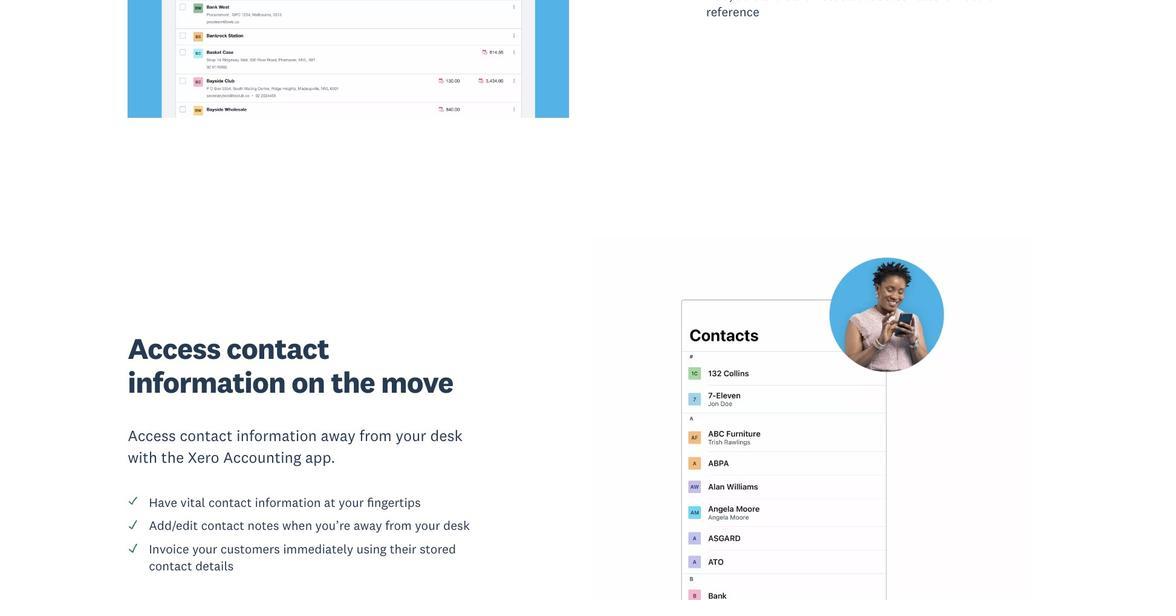 Task type: locate. For each thing, give the bounding box(es) containing it.
invoice your customers immediately using their stored contact details
[[149, 542, 456, 575]]

1 vertical spatial information
[[237, 426, 317, 446]]

away up app.
[[321, 426, 356, 446]]

from
[[360, 426, 392, 446], [385, 518, 412, 535]]

2 vertical spatial information
[[255, 495, 321, 511]]

access contact information away from your desk with the xero accounting app.
[[128, 426, 463, 468]]

fingertips
[[367, 495, 421, 511]]

access inside access contact information away from your desk with the xero accounting app.
[[128, 426, 176, 446]]

0 vertical spatial the
[[331, 365, 375, 401]]

1 vertical spatial from
[[385, 518, 412, 535]]

away
[[321, 426, 356, 446], [354, 518, 382, 535]]

the right the on
[[331, 365, 375, 401]]

1 vertical spatial away
[[354, 518, 382, 535]]

1 vertical spatial included image
[[128, 544, 139, 554]]

vital
[[181, 495, 205, 511]]

at
[[324, 495, 336, 511]]

1 included image from the top
[[128, 496, 139, 507]]

for
[[942, 0, 958, 4]]

1 vertical spatial access
[[128, 426, 176, 446]]

2 access from the top
[[128, 426, 176, 446]]

access for access contact information on the move
[[128, 330, 221, 367]]

1 access from the top
[[128, 330, 221, 367]]

notes
[[815, 0, 846, 4], [248, 518, 279, 535]]

your inside access contact information away from your desk with the xero accounting app.
[[396, 426, 427, 446]]

included image
[[128, 496, 139, 507], [128, 544, 139, 554]]

a
[[886, 0, 892, 4]]

contact
[[895, 0, 939, 4], [227, 330, 329, 367], [180, 426, 233, 446], [209, 495, 252, 511], [201, 518, 244, 535], [149, 558, 192, 575]]

away inside access contact information away from your desk with the xero accounting app.
[[321, 426, 356, 446]]

and
[[762, 0, 783, 4]]

contact inside access contact information on the move
[[227, 330, 329, 367]]

information inside access contact information away from your desk with the xero accounting app.
[[237, 426, 317, 446]]

edit
[[736, 0, 758, 4]]

future
[[961, 0, 995, 4]]

your
[[396, 426, 427, 446], [339, 495, 364, 511], [415, 518, 440, 535], [192, 542, 218, 558]]

1 horizontal spatial notes
[[815, 0, 846, 4]]

included image down included icon
[[128, 544, 139, 554]]

included image up included icon
[[128, 496, 139, 507]]

xero
[[188, 448, 219, 468]]

0 vertical spatial access
[[128, 330, 221, 367]]

0 vertical spatial from
[[360, 426, 392, 446]]

1 vertical spatial notes
[[248, 518, 279, 535]]

your up stored
[[415, 518, 440, 535]]

your down move on the left of page
[[396, 426, 427, 446]]

access inside access contact information on the move
[[128, 330, 221, 367]]

notes right save
[[815, 0, 846, 4]]

0 vertical spatial desk
[[430, 426, 463, 446]]

desk
[[430, 426, 463, 446], [444, 518, 470, 535]]

2 included image from the top
[[128, 544, 139, 554]]

0 vertical spatial information
[[128, 365, 286, 401]]

notes up customers
[[248, 518, 279, 535]]

1 horizontal spatial the
[[331, 365, 375, 401]]

1 vertical spatial the
[[161, 448, 184, 468]]

away up using
[[354, 518, 382, 535]]

contact inside invoice your customers immediately using their stored contact details
[[149, 558, 192, 575]]

desk inside access contact information away from your desk with the xero accounting app.
[[430, 426, 463, 446]]

the
[[331, 365, 375, 401], [161, 448, 184, 468]]

add/edit contact notes when you're away from your desk
[[149, 518, 470, 535]]

the right with at the bottom of the page
[[161, 448, 184, 468]]

0 vertical spatial notes
[[815, 0, 846, 4]]

0 vertical spatial included image
[[128, 496, 139, 507]]

information inside access contact information on the move
[[128, 365, 286, 401]]

their
[[390, 542, 417, 558]]

access
[[128, 330, 221, 367], [128, 426, 176, 446]]

access contact information on the move
[[128, 330, 453, 401]]

information
[[128, 365, 286, 401], [237, 426, 317, 446], [255, 495, 321, 511]]

0 horizontal spatial the
[[161, 448, 184, 468]]

0 vertical spatial away
[[321, 426, 356, 446]]

your up details
[[192, 542, 218, 558]]

customers
[[221, 542, 280, 558]]

contact inside access contact information away from your desk with the xero accounting app.
[[180, 426, 233, 446]]

the inside access contact information on the move
[[331, 365, 375, 401]]

stored
[[420, 542, 456, 558]]



Task type: describe. For each thing, give the bounding box(es) containing it.
move
[[381, 365, 453, 401]]

a business owner looks up contact details for a customer in xero. image
[[593, 236, 1034, 601]]

add,
[[707, 0, 733, 4]]

save
[[786, 0, 811, 4]]

with
[[128, 448, 157, 468]]

a list of contacts displays in xero. image
[[128, 0, 569, 118]]

add, edit and save notes about a contact for future reference
[[707, 0, 995, 20]]

0 horizontal spatial notes
[[248, 518, 279, 535]]

your inside invoice your customers immediately using their stored contact details
[[192, 542, 218, 558]]

you're
[[316, 518, 351, 535]]

access for access contact information away from your desk with the xero accounting app.
[[128, 426, 176, 446]]

when
[[282, 518, 312, 535]]

accounting
[[223, 448, 302, 468]]

details
[[195, 558, 234, 575]]

from inside access contact information away from your desk with the xero accounting app.
[[360, 426, 392, 446]]

your right at
[[339, 495, 364, 511]]

on
[[292, 365, 325, 401]]

1 vertical spatial desk
[[444, 518, 470, 535]]

have vital contact information at your fingertips
[[149, 495, 421, 511]]

immediately
[[283, 542, 354, 558]]

notes inside the add, edit and save notes about a contact for future reference
[[815, 0, 846, 4]]

included image for have vital contact information at your fingertips
[[128, 496, 139, 507]]

invoice
[[149, 542, 189, 558]]

app.
[[305, 448, 335, 468]]

information for on
[[128, 365, 286, 401]]

reference
[[707, 4, 760, 20]]

included image
[[128, 520, 139, 531]]

using
[[357, 542, 387, 558]]

about
[[849, 0, 882, 4]]

contact inside the add, edit and save notes about a contact for future reference
[[895, 0, 939, 4]]

included image for invoice your customers immediately using their stored contact details
[[128, 544, 139, 554]]

add/edit
[[149, 518, 198, 535]]

the inside access contact information away from your desk with the xero accounting app.
[[161, 448, 184, 468]]

have
[[149, 495, 177, 511]]

information for away
[[237, 426, 317, 446]]



Task type: vqa. For each thing, say whether or not it's contained in the screenshot.
"you're"
yes



